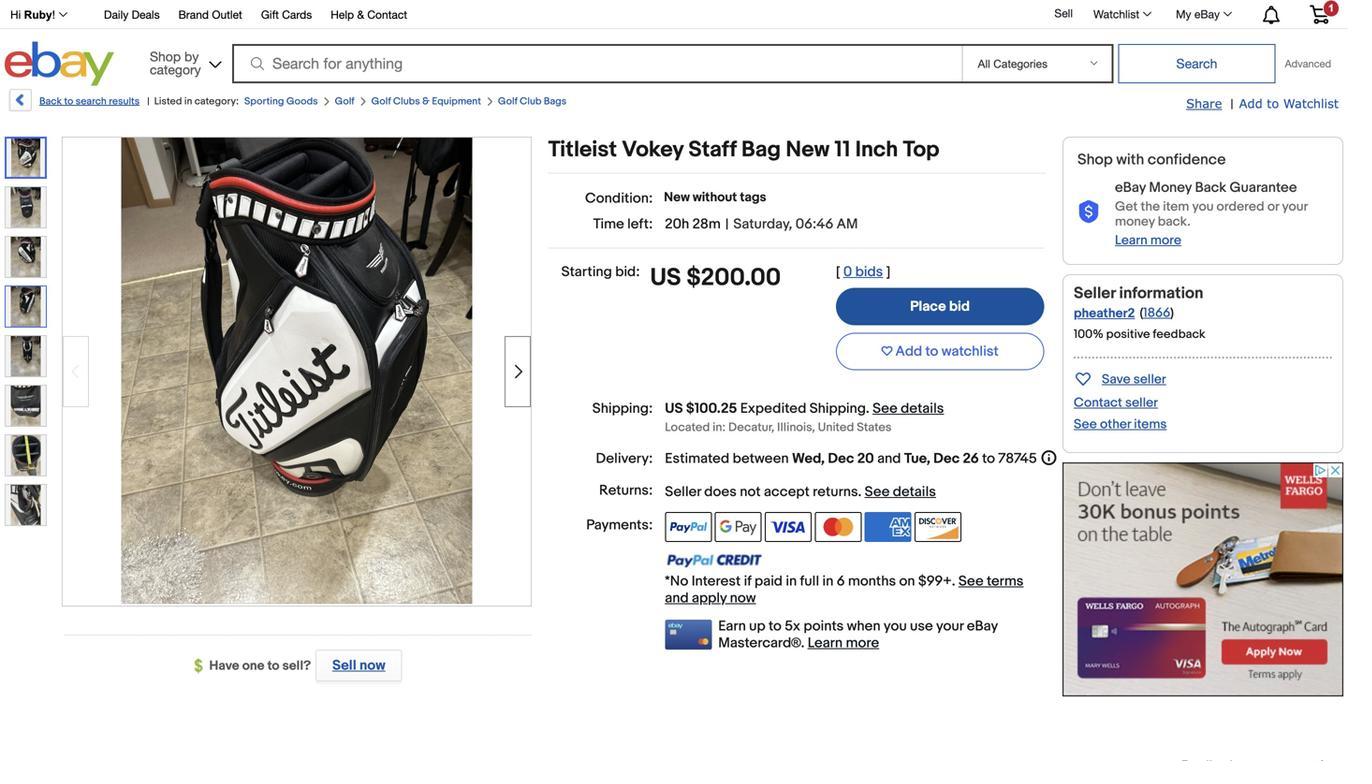 Task type: locate. For each thing, give the bounding box(es) containing it.
seller inside save seller button
[[1134, 372, 1166, 388]]

new up 20h
[[664, 190, 690, 206]]

shop for shop with confidence
[[1078, 151, 1113, 169]]

back.
[[1158, 214, 1191, 230]]

ebay up the get
[[1115, 179, 1146, 196]]

see terms and apply now link
[[665, 573, 1024, 607]]

confidence
[[1148, 151, 1226, 169]]

items
[[1134, 417, 1167, 433]]

watchlist down advanced link
[[1284, 96, 1339, 110]]

1 vertical spatial seller
[[665, 484, 701, 500]]

now up earn
[[730, 590, 756, 607]]

1 horizontal spatial .
[[866, 400, 870, 417]]

0 horizontal spatial you
[[884, 618, 907, 635]]

your inside earn up to 5x points when you use your ebay mastercard®.
[[936, 618, 964, 635]]

1 horizontal spatial dec
[[934, 450, 960, 467]]

0 vertical spatial us
[[650, 264, 681, 293]]

0 vertical spatial learn
[[1115, 233, 1148, 249]]

vokey
[[622, 137, 684, 163]]

1 vertical spatial add
[[896, 343, 922, 360]]

golf left "clubs"
[[371, 96, 391, 108]]

see left other
[[1074, 417, 1097, 433]]

golf left club
[[498, 96, 518, 108]]

0 horizontal spatial ebay
[[967, 618, 998, 635]]

& right the help
[[357, 8, 364, 21]]

learn inside ebay money back guarantee get the item you ordered or your money back. learn more
[[1115, 233, 1148, 249]]

0 vertical spatial details
[[901, 400, 944, 417]]

[
[[836, 264, 840, 280]]

staff
[[689, 137, 737, 163]]

see inside us $100.25 expedited shipping . see details located in: decatur, illinois, united states
[[873, 400, 898, 417]]

1 vertical spatial shop
[[1078, 151, 1113, 169]]

tags
[[740, 190, 766, 206]]

0 horizontal spatial now
[[360, 657, 385, 674]]

seller inside us $200.00 main content
[[665, 484, 701, 500]]

with details__icon image
[[1078, 201, 1100, 224]]

add to watchlist
[[896, 343, 999, 360]]

0 vertical spatial now
[[730, 590, 756, 607]]

contact up other
[[1074, 395, 1123, 411]]

learn down money
[[1115, 233, 1148, 249]]

seller
[[1074, 284, 1116, 303], [665, 484, 701, 500]]

100%
[[1074, 327, 1104, 342]]

None submit
[[1118, 44, 1276, 83]]

1 horizontal spatial you
[[1192, 199, 1214, 215]]

0 horizontal spatial your
[[936, 618, 964, 635]]

see other items link
[[1074, 417, 1167, 433]]

seller right save
[[1134, 372, 1166, 388]]

back left search
[[39, 96, 62, 108]]

seller for seller does not accept returns
[[665, 484, 701, 500]]

0 vertical spatial &
[[357, 8, 364, 21]]

results
[[109, 96, 140, 108]]

my ebay
[[1176, 7, 1220, 21]]

learn more link down see terms and apply now link
[[808, 635, 879, 652]]

1 horizontal spatial watchlist
[[1284, 96, 1339, 110]]

0 horizontal spatial more
[[846, 635, 879, 652]]

learn more link
[[1115, 233, 1182, 249], [808, 635, 879, 652]]

shop for shop by category
[[150, 49, 181, 64]]

1 vertical spatial now
[[360, 657, 385, 674]]

paypal credit image
[[665, 553, 762, 568]]

78745
[[998, 450, 1037, 467]]

add inside share | add to watchlist
[[1239, 96, 1263, 110]]

points
[[804, 618, 844, 635]]

sell left watchlist "link"
[[1055, 7, 1073, 20]]

brand outlet
[[178, 8, 242, 21]]

1 horizontal spatial &
[[422, 96, 430, 108]]

us for us $200.00
[[650, 264, 681, 293]]

earn
[[718, 618, 746, 635]]

in left 6
[[823, 573, 834, 590]]

see details link up american express image
[[865, 484, 936, 500]]

in left full at the right
[[786, 573, 797, 590]]

to down advanced link
[[1267, 96, 1279, 110]]

dec left 26
[[934, 450, 960, 467]]

us up located
[[665, 400, 683, 417]]

deals
[[132, 8, 160, 21]]

. up states
[[866, 400, 870, 417]]

seller for save
[[1134, 372, 1166, 388]]

accept
[[764, 484, 810, 500]]

more inside ebay money back guarantee get the item you ordered or your money back. learn more
[[1151, 233, 1182, 249]]

1 vertical spatial you
[[884, 618, 907, 635]]

shop left with
[[1078, 151, 1113, 169]]

1 vertical spatial sell
[[332, 657, 356, 674]]

0 vertical spatial seller
[[1134, 372, 1166, 388]]

1 vertical spatial learn more link
[[808, 635, 879, 652]]

0 vertical spatial your
[[1282, 199, 1308, 215]]

0 horizontal spatial watchlist
[[1094, 7, 1140, 21]]

watchlist
[[1094, 7, 1140, 21], [1284, 96, 1339, 110]]

1 horizontal spatial ebay
[[1115, 179, 1146, 196]]

see up states
[[873, 400, 898, 417]]

see inside contact seller see other items
[[1074, 417, 1097, 433]]

0 horizontal spatial &
[[357, 8, 364, 21]]

0 horizontal spatial add
[[896, 343, 922, 360]]

0 horizontal spatial golf
[[335, 96, 355, 108]]

picture 1 of 8 image
[[7, 139, 45, 177]]

see inside see terms and apply now
[[959, 573, 984, 590]]

0 horizontal spatial learn
[[808, 635, 843, 652]]

1 vertical spatial contact
[[1074, 395, 1123, 411]]

seller inside seller information pheather2 ( 1866 ) 100% positive feedback
[[1074, 284, 1116, 303]]

add inside button
[[896, 343, 922, 360]]

0 horizontal spatial shop
[[150, 49, 181, 64]]

dollar sign image
[[194, 659, 209, 674]]

2 horizontal spatial in
[[823, 573, 834, 590]]

details up tue,
[[901, 400, 944, 417]]

pheather2 link
[[1074, 306, 1135, 322]]

see details link up states
[[873, 400, 944, 417]]

watchlist inside share | add to watchlist
[[1284, 96, 1339, 110]]

20
[[857, 450, 874, 467]]

contact right the help
[[367, 8, 407, 21]]

sell
[[1055, 7, 1073, 20], [332, 657, 356, 674]]

or
[[1268, 199, 1279, 215]]

expedited
[[740, 400, 807, 417]]

back up ordered
[[1195, 179, 1227, 196]]

1 horizontal spatial more
[[1151, 233, 1182, 249]]

1 horizontal spatial back
[[1195, 179, 1227, 196]]

2 horizontal spatial ebay
[[1195, 7, 1220, 21]]

1 vertical spatial details
[[893, 484, 936, 500]]

back inside ebay money back guarantee get the item you ordered or your money back. learn more
[[1195, 179, 1227, 196]]

paypal image
[[665, 512, 712, 542]]

sell?
[[282, 658, 311, 674]]

sell right sell?
[[332, 657, 356, 674]]

to left 5x
[[769, 618, 782, 635]]

0 vertical spatial back
[[39, 96, 62, 108]]

| right 28m
[[726, 216, 729, 233]]

0 vertical spatial add
[[1239, 96, 1263, 110]]

1 horizontal spatial seller
[[1074, 284, 1116, 303]]

now inside sell now link
[[360, 657, 385, 674]]

daily
[[104, 8, 128, 21]]

seller inside contact seller see other items
[[1125, 395, 1158, 411]]

1 vertical spatial and
[[665, 590, 689, 607]]

you left use
[[884, 618, 907, 635]]

to right 26
[[982, 450, 995, 467]]

2 vertical spatial ebay
[[967, 618, 998, 635]]

0 vertical spatial new
[[786, 137, 830, 163]]

watchlist right sell "link"
[[1094, 7, 1140, 21]]

1 vertical spatial new
[[664, 190, 690, 206]]

0 vertical spatial .
[[866, 400, 870, 417]]

payments:
[[586, 517, 653, 534]]

you right item
[[1192, 199, 1214, 215]]

0 horizontal spatial seller
[[665, 484, 701, 500]]

more
[[1151, 233, 1182, 249], [846, 635, 879, 652]]

20h 28m | saturday, 06:46 am
[[665, 216, 858, 233]]

| right share button
[[1231, 96, 1234, 112]]

0 horizontal spatial dec
[[828, 450, 854, 467]]

0 vertical spatial ebay
[[1195, 7, 1220, 21]]

1 horizontal spatial learn
[[1115, 233, 1148, 249]]

1 vertical spatial &
[[422, 96, 430, 108]]

dec left '20'
[[828, 450, 854, 467]]

1 vertical spatial seller
[[1125, 395, 1158, 411]]

& right "clubs"
[[422, 96, 430, 108]]

starting bid:
[[561, 264, 640, 280]]

1 vertical spatial your
[[936, 618, 964, 635]]

to inside button
[[926, 343, 939, 360]]

. inside us $100.25 expedited shipping . see details located in: decatur, illinois, united states
[[866, 400, 870, 417]]

0 vertical spatial you
[[1192, 199, 1214, 215]]

states
[[857, 420, 892, 435]]

back
[[39, 96, 62, 108], [1195, 179, 1227, 196]]

top
[[903, 137, 940, 163]]

sporting goods link
[[244, 96, 318, 108]]

0 vertical spatial watchlist
[[1094, 7, 1140, 21]]

other
[[1100, 417, 1131, 433]]

1 vertical spatial back
[[1195, 179, 1227, 196]]

sell now
[[332, 657, 385, 674]]

to left watchlist
[[926, 343, 939, 360]]

us inside us $100.25 expedited shipping . see details located in: decatur, illinois, united states
[[665, 400, 683, 417]]

guarantee
[[1230, 179, 1297, 196]]

details down tue,
[[893, 484, 936, 500]]

to inside share | add to watchlist
[[1267, 96, 1279, 110]]

us right bid:
[[650, 264, 681, 293]]

shop left by
[[150, 49, 181, 64]]

golf right goods
[[335, 96, 355, 108]]

months
[[848, 573, 896, 590]]

us $100.25 expedited shipping . see details located in: decatur, illinois, united states
[[665, 400, 944, 435]]

1 horizontal spatial in
[[786, 573, 797, 590]]

2 horizontal spatial |
[[1231, 96, 1234, 112]]

bids
[[855, 264, 883, 280]]

you
[[1192, 199, 1214, 215], [884, 618, 907, 635]]

learn more link down money
[[1115, 233, 1182, 249]]

gift cards link
[[261, 5, 312, 26]]

1 golf from the left
[[335, 96, 355, 108]]

see details link
[[873, 400, 944, 417], [865, 484, 936, 500]]

now right sell?
[[360, 657, 385, 674]]

0 horizontal spatial new
[[664, 190, 690, 206]]

1 horizontal spatial contact
[[1074, 395, 1123, 411]]

use
[[910, 618, 933, 635]]

1 horizontal spatial sell
[[1055, 7, 1073, 20]]

golf
[[335, 96, 355, 108], [371, 96, 391, 108], [498, 96, 518, 108]]

bag
[[742, 137, 781, 163]]

learn right 5x
[[808, 635, 843, 652]]

learn more
[[808, 635, 879, 652]]

on
[[899, 573, 915, 590]]

see
[[873, 400, 898, 417], [1074, 417, 1097, 433], [865, 484, 890, 500], [959, 573, 984, 590]]

now
[[730, 590, 756, 607], [360, 657, 385, 674]]

1 horizontal spatial add
[[1239, 96, 1263, 110]]

full
[[800, 573, 819, 590]]

without
[[693, 190, 737, 206]]

picture 7 of 8 image
[[6, 435, 46, 476]]

seller up paypal image
[[665, 484, 701, 500]]

add down place
[[896, 343, 922, 360]]

search
[[76, 96, 107, 108]]

2 golf from the left
[[371, 96, 391, 108]]

0 vertical spatial contact
[[367, 8, 407, 21]]

brand
[[178, 8, 209, 21]]

inch
[[855, 137, 898, 163]]

to inside earn up to 5x points when you use your ebay mastercard®.
[[769, 618, 782, 635]]

0 horizontal spatial .
[[858, 484, 862, 500]]

add to watchlist button
[[836, 333, 1044, 370]]

picture 6 of 8 image
[[6, 386, 46, 426]]

1 horizontal spatial and
[[877, 450, 901, 467]]

new
[[786, 137, 830, 163], [664, 190, 690, 206]]

cards
[[282, 8, 312, 21]]

0 horizontal spatial contact
[[367, 8, 407, 21]]

and right '20'
[[877, 450, 901, 467]]

1 horizontal spatial now
[[730, 590, 756, 607]]

2 horizontal spatial golf
[[498, 96, 518, 108]]

1 horizontal spatial golf
[[371, 96, 391, 108]]

discover image
[[915, 512, 962, 542]]

1 horizontal spatial your
[[1282, 199, 1308, 215]]

0 horizontal spatial sell
[[332, 657, 356, 674]]

and inside see terms and apply now
[[665, 590, 689, 607]]

see left the terms
[[959, 573, 984, 590]]

bags
[[544, 96, 567, 108]]

sell link
[[1046, 7, 1081, 20]]

28m
[[693, 216, 721, 233]]

seller up the items
[[1125, 395, 1158, 411]]

0 vertical spatial learn more link
[[1115, 233, 1182, 249]]

you inside earn up to 5x points when you use your ebay mastercard®.
[[884, 618, 907, 635]]

new left 11 at the right of page
[[786, 137, 830, 163]]

0 vertical spatial shop
[[150, 49, 181, 64]]

add right share
[[1239, 96, 1263, 110]]

in right listed
[[184, 96, 192, 108]]

1 vertical spatial learn
[[808, 635, 843, 652]]

1 vertical spatial us
[[665, 400, 683, 417]]

your right use
[[936, 618, 964, 635]]

your right or at the top right of the page
[[1282, 199, 1308, 215]]

1 horizontal spatial |
[[726, 216, 729, 233]]

seller for contact
[[1125, 395, 1158, 411]]

back to search results
[[39, 96, 140, 108]]

0 vertical spatial seller
[[1074, 284, 1116, 303]]

| left listed
[[147, 96, 150, 108]]

1 vertical spatial ebay
[[1115, 179, 1146, 196]]

mastercard®.
[[718, 635, 805, 652]]

clubs
[[393, 96, 420, 108]]

ebay mastercard image
[[665, 620, 712, 650]]

1 dec from the left
[[828, 450, 854, 467]]

1 horizontal spatial shop
[[1078, 151, 1113, 169]]

. down '20'
[[858, 484, 862, 500]]

more down back.
[[1151, 233, 1182, 249]]

us $200.00 main content
[[548, 137, 1059, 652]]

bid
[[949, 298, 970, 315]]

google pay image
[[715, 512, 762, 542]]

by
[[184, 49, 199, 64]]

0 horizontal spatial and
[[665, 590, 689, 607]]

golf clubs & equipment
[[371, 96, 481, 108]]

1 horizontal spatial new
[[786, 137, 830, 163]]

0 vertical spatial sell
[[1055, 7, 1073, 20]]

.
[[866, 400, 870, 417], [858, 484, 862, 500]]

sell inside account navigation
[[1055, 7, 1073, 20]]

see down '20'
[[865, 484, 890, 500]]

3 golf from the left
[[498, 96, 518, 108]]

share
[[1186, 96, 1222, 110]]

daily deals link
[[104, 5, 160, 26]]

ebay right my
[[1195, 7, 1220, 21]]

does
[[704, 484, 737, 500]]

seller information pheather2 ( 1866 ) 100% positive feedback
[[1074, 284, 1206, 342]]

0 horizontal spatial learn more link
[[808, 635, 879, 652]]

0 vertical spatial more
[[1151, 233, 1182, 249]]

learn
[[1115, 233, 1148, 249], [808, 635, 843, 652]]

seller up 'pheather2'
[[1074, 284, 1116, 303]]

ebay down the terms
[[967, 618, 998, 635]]

place
[[910, 298, 946, 315]]

1 vertical spatial watchlist
[[1284, 96, 1339, 110]]

1 vertical spatial more
[[846, 635, 879, 652]]

[ 0 bids ]
[[836, 264, 891, 280]]

0 vertical spatial and
[[877, 450, 901, 467]]

picture 8 of 8 image
[[6, 485, 46, 525]]

am
[[837, 216, 858, 233]]

11
[[835, 137, 851, 163]]

and left apply
[[665, 590, 689, 607]]

one
[[242, 658, 264, 674]]

shop inside shop by category
[[150, 49, 181, 64]]

more right points
[[846, 635, 879, 652]]

ebay inside earn up to 5x points when you use your ebay mastercard®.
[[967, 618, 998, 635]]



Task type: vqa. For each thing, say whether or not it's contained in the screenshot.
Use
yes



Task type: describe. For each thing, give the bounding box(es) containing it.
time left:
[[593, 216, 653, 233]]

pheather2
[[1074, 306, 1135, 322]]

shipping:
[[593, 400, 653, 417]]

have one to sell?
[[209, 658, 311, 674]]

left:
[[627, 216, 653, 233]]

0 vertical spatial see details link
[[873, 400, 944, 417]]

wed,
[[792, 450, 825, 467]]

between
[[733, 450, 789, 467]]

visa image
[[765, 512, 812, 542]]

Search for anything text field
[[235, 46, 958, 81]]

equipment
[[432, 96, 481, 108]]

sporting
[[244, 96, 284, 108]]

advanced
[[1285, 58, 1331, 70]]

now inside see terms and apply now
[[730, 590, 756, 607]]

estimated
[[665, 450, 730, 467]]

add to watchlist link
[[1239, 96, 1339, 112]]

positive
[[1106, 327, 1150, 342]]

titleist vokey staff bag new 11 inch top  - picture 1 of 8 image
[[121, 136, 472, 604]]

to right 'one'
[[267, 658, 280, 674]]

feedback
[[1153, 327, 1206, 342]]

bid:
[[615, 264, 640, 280]]

us for us $100.25 expedited shipping . see details located in: decatur, illinois, united states
[[665, 400, 683, 417]]

united
[[818, 420, 854, 435]]

1866
[[1143, 305, 1171, 321]]

money
[[1149, 179, 1192, 196]]

terms
[[987, 573, 1024, 590]]

picture 5 of 8 image
[[6, 336, 46, 376]]

hi ruby !
[[10, 8, 55, 21]]

you inside ebay money back guarantee get the item you ordered or your money back. learn more
[[1192, 199, 1214, 215]]

advanced link
[[1276, 45, 1341, 82]]

contact inside contact seller see other items
[[1074, 395, 1123, 411]]

more inside us $200.00 main content
[[846, 635, 879, 652]]

details inside us $100.25 expedited shipping . see details located in: decatur, illinois, united states
[[901, 400, 944, 417]]

26
[[963, 450, 979, 467]]

watchlist
[[942, 343, 999, 360]]

0 horizontal spatial back
[[39, 96, 62, 108]]

your inside ebay money back guarantee get the item you ordered or your money back. learn more
[[1282, 199, 1308, 215]]

0
[[844, 264, 852, 280]]

contact seller see other items
[[1074, 395, 1167, 433]]

back to search results link
[[7, 89, 140, 118]]

| inside share | add to watchlist
[[1231, 96, 1234, 112]]

0 horizontal spatial in
[[184, 96, 192, 108]]

club
[[520, 96, 542, 108]]

help & contact link
[[331, 5, 407, 26]]

not
[[740, 484, 761, 500]]

none submit inside shop by category banner
[[1118, 44, 1276, 83]]

1 vertical spatial see details link
[[865, 484, 936, 500]]

5x
[[785, 618, 801, 635]]

golf for golf clubs & equipment
[[371, 96, 391, 108]]

save seller button
[[1074, 368, 1166, 389]]

place bid button
[[836, 288, 1044, 325]]

*no
[[665, 573, 689, 590]]

starting
[[561, 264, 612, 280]]

0 bids link
[[844, 264, 883, 280]]

tue,
[[904, 450, 931, 467]]

ebay inside ebay money back guarantee get the item you ordered or your money back. learn more
[[1115, 179, 1146, 196]]

1
[[1329, 2, 1334, 14]]

help & contact
[[331, 8, 407, 21]]

save seller
[[1102, 372, 1166, 388]]

ruby
[[24, 8, 52, 21]]

golf for golf club bags
[[498, 96, 518, 108]]

share button
[[1186, 96, 1222, 112]]

sell for sell now
[[332, 657, 356, 674]]

category
[[150, 62, 201, 77]]

brand outlet link
[[178, 5, 242, 26]]

contact inside help & contact link
[[367, 8, 407, 21]]

1 vertical spatial .
[[858, 484, 862, 500]]

account navigation
[[0, 0, 1344, 29]]

to left search
[[64, 96, 73, 108]]

us $200.00
[[650, 264, 781, 293]]

]
[[886, 264, 891, 280]]

share | add to watchlist
[[1186, 96, 1339, 112]]

2 dec from the left
[[934, 450, 960, 467]]

sporting goods
[[244, 96, 318, 108]]

advertisement region
[[1063, 462, 1344, 697]]

returns:
[[599, 482, 653, 499]]

golf for golf
[[335, 96, 355, 108]]

see terms and apply now
[[665, 573, 1024, 607]]

sell now link
[[311, 650, 402, 682]]

golf link
[[335, 96, 355, 108]]

golf clubs & equipment link
[[371, 96, 481, 108]]

picture 3 of 8 image
[[6, 237, 46, 277]]

6
[[837, 573, 845, 590]]

decatur,
[[728, 420, 775, 435]]

item
[[1163, 199, 1189, 215]]

help
[[331, 8, 354, 21]]

sell for sell
[[1055, 7, 1073, 20]]

american express image
[[865, 512, 912, 542]]

learn inside us $200.00 main content
[[808, 635, 843, 652]]

ordered
[[1217, 199, 1265, 215]]

picture 4 of 8 image
[[6, 287, 46, 327]]

& inside account navigation
[[357, 8, 364, 21]]

titleist vokey staff bag new 11 inch top
[[548, 137, 940, 163]]

estimated between wed, dec 20 and tue, dec 26 to 78745
[[665, 450, 1037, 467]]

new without tags
[[664, 190, 766, 206]]

shop by category banner
[[0, 0, 1344, 91]]

20h
[[665, 216, 689, 233]]

master card image
[[815, 512, 862, 542]]

picture 2 of 8 image
[[6, 187, 46, 228]]

golf club bags link
[[498, 96, 567, 108]]

watchlist inside "link"
[[1094, 7, 1140, 21]]

1 horizontal spatial learn more link
[[1115, 233, 1182, 249]]

learn more link inside us $200.00 main content
[[808, 635, 879, 652]]

seller for seller information
[[1074, 284, 1116, 303]]

delivery:
[[596, 450, 653, 467]]

| inside us $200.00 main content
[[726, 216, 729, 233]]

ebay inside account navigation
[[1195, 7, 1220, 21]]

category:
[[195, 96, 239, 108]]

my ebay link
[[1166, 3, 1241, 25]]

titleist
[[548, 137, 617, 163]]

gift
[[261, 8, 279, 21]]

paid
[[755, 573, 783, 590]]

0 horizontal spatial |
[[147, 96, 150, 108]]

outlet
[[212, 8, 242, 21]]

1 link
[[1299, 0, 1341, 27]]

ebay money back guarantee get the item you ordered or your money back. learn more
[[1115, 179, 1308, 249]]

(
[[1140, 305, 1143, 321]]



